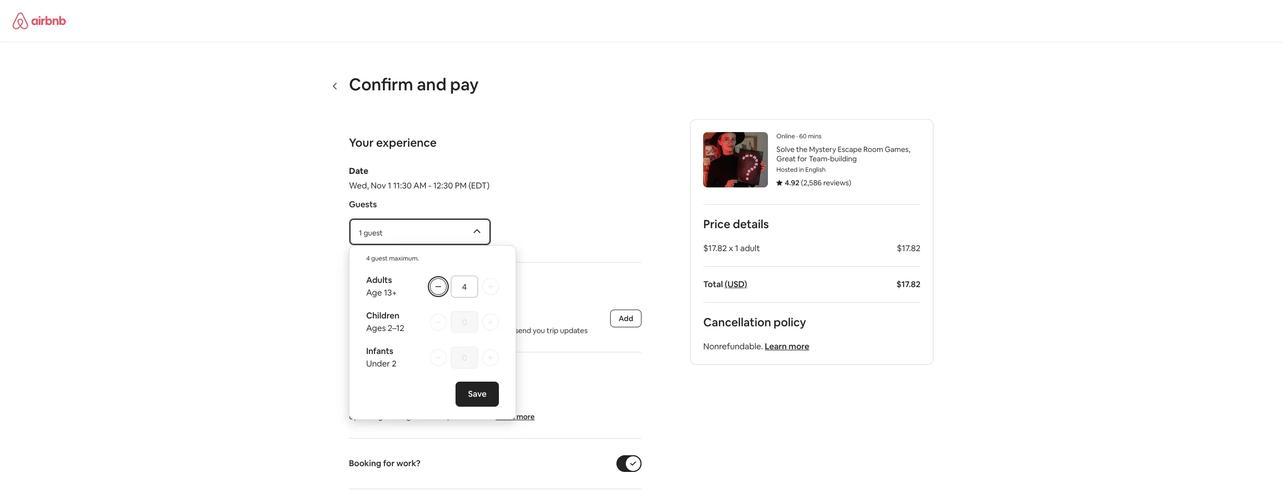 Task type: vqa. For each thing, say whether or not it's contained in the screenshot.
topmost ADD
yes



Task type: describe. For each thing, give the bounding box(es) containing it.
english
[[806, 166, 826, 174]]

(usd)
[[725, 279, 748, 290]]

price details
[[704, 217, 769, 232]]

1 inside date wed, nov 1 11:30 am - 12:30 pm (edt)
[[388, 180, 391, 191]]

guest requirements up to 10 guests ages 16 and up can attend. learn more
[[349, 399, 535, 422]]

guest for 4
[[371, 255, 388, 263]]

can for phone number
[[501, 326, 513, 336]]

13+
[[384, 287, 397, 298]]

confirm and pay
[[349, 74, 479, 95]]

0 vertical spatial to
[[388, 369, 400, 384]]

your
[[349, 135, 374, 150]]

the
[[796, 145, 808, 154]]

required for your trip
[[349, 279, 465, 294]]

0 horizontal spatial learn more link
[[496, 412, 535, 422]]

details
[[733, 217, 769, 232]]

in
[[799, 166, 804, 174]]

solve
[[777, 145, 795, 154]]

10
[[369, 412, 377, 422]]

phone
[[416, 326, 438, 336]]

team-
[[809, 154, 830, 164]]

x
[[729, 243, 733, 254]]

can for guest requirements
[[454, 412, 466, 422]]

wed,
[[349, 180, 369, 191]]

·
[[797, 132, 798, 141]]

mystery
[[809, 145, 836, 154]]

pay
[[450, 74, 479, 95]]

updates
[[560, 326, 588, 336]]

16
[[420, 412, 427, 422]]

games,
[[885, 145, 911, 154]]

and inside phone number add and verify your phone number so airbnb can send you trip updates
[[365, 326, 378, 336]]

1 guest
[[359, 228, 383, 238]]

am
[[414, 180, 427, 191]]

so
[[468, 326, 475, 336]]

group containing infants
[[366, 346, 499, 370]]

0 vertical spatial your
[[419, 279, 443, 294]]

attend.
[[467, 412, 492, 422]]

nonrefundable.
[[704, 341, 763, 352]]

$17.82 for $17.82 x 1 adult
[[897, 243, 921, 254]]

4.92
[[785, 178, 800, 188]]

group containing children
[[366, 310, 499, 334]]

2,586
[[804, 178, 822, 188]]

total
[[704, 279, 723, 290]]

12:30
[[433, 180, 453, 191]]

children
[[366, 310, 400, 321]]

add button
[[611, 310, 642, 328]]

know
[[402, 369, 432, 384]]

requirements
[[375, 399, 429, 410]]

guest for 1
[[364, 228, 383, 238]]

0 vertical spatial more
[[789, 341, 810, 352]]

date wed, nov 1 11:30 am - 12:30 pm (edt)
[[349, 166, 490, 191]]

for for booking for work?
[[383, 458, 395, 469]]

up
[[349, 412, 359, 422]]

4
[[366, 255, 370, 263]]

0 vertical spatial learn more link
[[765, 341, 810, 352]]

confirm
[[349, 74, 413, 95]]

save button
[[456, 382, 499, 407]]

60
[[800, 132, 807, 141]]

cancellation policy
[[704, 315, 806, 330]]

mins
[[808, 132, 822, 141]]

guests
[[349, 199, 377, 210]]

group containing adults
[[366, 275, 499, 298]]

add inside phone number add and verify your phone number so airbnb can send you trip updates
[[349, 326, 363, 336]]

0 vertical spatial trip
[[445, 279, 465, 294]]

learn inside guest requirements up to 10 guests ages 16 and up can attend. learn more
[[496, 412, 515, 422]]

date
[[349, 166, 368, 177]]

total (usd)
[[704, 279, 748, 290]]

1 horizontal spatial learn
[[765, 341, 787, 352]]

infants
[[366, 346, 394, 357]]

policy
[[774, 315, 806, 330]]

$17.82 for total
[[897, 279, 921, 290]]

age
[[366, 287, 382, 298]]

nov
[[371, 180, 386, 191]]

ages
[[403, 412, 419, 422]]

for inside online · 60 mins solve the mystery escape room games, great for team-building hosted in english
[[798, 154, 808, 164]]

your experience
[[349, 135, 437, 150]]

escape
[[838, 145, 862, 154]]

1 guest button
[[350, 219, 491, 245]]

(usd) button
[[725, 279, 748, 290]]



Task type: locate. For each thing, give the bounding box(es) containing it.
adult
[[741, 243, 760, 254]]

your inside phone number add and verify your phone number so airbnb can send you trip updates
[[400, 326, 415, 336]]

can left send
[[501, 326, 513, 336]]

0 horizontal spatial can
[[454, 412, 466, 422]]

trip inside phone number add and verify your phone number so airbnb can send you trip updates
[[547, 326, 559, 336]]

infants under 2
[[366, 346, 397, 370]]

save
[[468, 389, 487, 400]]

2 vertical spatial and
[[429, 412, 442, 422]]

your right "verify" on the left of page
[[400, 326, 415, 336]]

pm
[[455, 180, 467, 191]]

send
[[515, 326, 531, 336]]

things to know
[[349, 369, 432, 384]]

required
[[349, 279, 398, 294]]

great
[[777, 154, 796, 164]]

0 vertical spatial group
[[366, 275, 499, 298]]

and down phone
[[365, 326, 378, 336]]

1 vertical spatial your
[[400, 326, 415, 336]]

online
[[777, 132, 795, 141]]

1 vertical spatial learn
[[496, 412, 515, 422]]

add
[[619, 314, 633, 324], [349, 326, 363, 336]]

0 vertical spatial guest
[[364, 228, 383, 238]]

learn
[[765, 341, 787, 352], [496, 412, 515, 422]]

)
[[849, 178, 852, 188]]

1 vertical spatial can
[[454, 412, 466, 422]]

nonrefundable. learn more
[[704, 341, 810, 352]]

can inside guest requirements up to 10 guests ages 16 and up can attend. learn more
[[454, 412, 466, 422]]

1 group from the top
[[366, 275, 499, 298]]

4 guest maximum.
[[366, 255, 419, 263]]

0 vertical spatial learn
[[765, 341, 787, 352]]

experience
[[376, 135, 437, 150]]

(edt)
[[469, 180, 490, 191]]

and right 16
[[429, 412, 442, 422]]

guest right 4
[[371, 255, 388, 263]]

trip up phone number add and verify your phone number so airbnb can send you trip updates
[[445, 279, 465, 294]]

1 vertical spatial more
[[517, 412, 535, 422]]

1 horizontal spatial learn more link
[[765, 341, 810, 352]]

1 vertical spatial guest
[[371, 255, 388, 263]]

building
[[830, 154, 857, 164]]

reviews
[[824, 178, 849, 188]]

ages
[[366, 323, 386, 334]]

online · 60 mins solve the mystery escape room games, great for team-building hosted in english
[[777, 132, 911, 174]]

adults
[[366, 275, 392, 286]]

1 vertical spatial to
[[360, 412, 368, 422]]

and inside guest requirements up to 10 guests ages 16 and up can attend. learn more
[[429, 412, 442, 422]]

1 vertical spatial trip
[[547, 326, 559, 336]]

for up in
[[798, 154, 808, 164]]

number
[[439, 326, 466, 336]]

guest inside dropdown button
[[364, 228, 383, 238]]

0 vertical spatial 1
[[388, 180, 391, 191]]

group
[[366, 275, 499, 298], [366, 310, 499, 334], [366, 346, 499, 370]]

2 group from the top
[[366, 310, 499, 334]]

your down "maximum."
[[419, 279, 443, 294]]

children ages 2–12
[[366, 310, 404, 334]]

(
[[801, 178, 804, 188]]

for left work?
[[383, 458, 395, 469]]

airbnb
[[477, 326, 500, 336]]

verify
[[379, 326, 398, 336]]

1 inside dropdown button
[[359, 228, 362, 238]]

cancellation
[[704, 315, 771, 330]]

number
[[376, 313, 408, 324]]

guest
[[349, 399, 373, 410]]

more down policy
[[789, 341, 810, 352]]

hosted
[[777, 166, 798, 174]]

1 horizontal spatial add
[[619, 314, 633, 324]]

1
[[388, 180, 391, 191], [359, 228, 362, 238], [735, 243, 739, 254]]

guest up 4
[[364, 228, 383, 238]]

1 horizontal spatial more
[[789, 341, 810, 352]]

None text field
[[457, 282, 472, 293]]

1 horizontal spatial can
[[501, 326, 513, 336]]

and left pay
[[417, 74, 447, 95]]

0 horizontal spatial to
[[360, 412, 368, 422]]

and
[[417, 74, 447, 95], [365, 326, 378, 336], [429, 412, 442, 422]]

learn right attend. on the bottom left of the page
[[496, 412, 515, 422]]

0 horizontal spatial 1
[[359, 228, 362, 238]]

things
[[349, 369, 385, 384]]

under
[[366, 359, 390, 370]]

2 vertical spatial for
[[383, 458, 395, 469]]

phone number add and verify your phone number so airbnb can send you trip updates
[[349, 313, 588, 336]]

guest
[[364, 228, 383, 238], [371, 255, 388, 263]]

1 down guests
[[359, 228, 362, 238]]

back image
[[331, 82, 340, 90]]

learn more link down policy
[[765, 341, 810, 352]]

room
[[864, 145, 884, 154]]

1 vertical spatial group
[[366, 310, 499, 334]]

0 horizontal spatial your
[[400, 326, 415, 336]]

can right up
[[454, 412, 466, 422]]

0 vertical spatial can
[[501, 326, 513, 336]]

price
[[704, 217, 731, 232]]

guests
[[378, 412, 401, 422]]

0 horizontal spatial add
[[349, 326, 363, 336]]

$17.82 x 1 adult
[[704, 243, 760, 254]]

to inside guest requirements up to 10 guests ages 16 and up can attend. learn more
[[360, 412, 368, 422]]

0 vertical spatial for
[[798, 154, 808, 164]]

-
[[428, 180, 432, 191]]

more
[[789, 341, 810, 352], [517, 412, 535, 422]]

for right 13+
[[400, 279, 416, 294]]

for for required for your trip
[[400, 279, 416, 294]]

to left 10
[[360, 412, 368, 422]]

0 vertical spatial add
[[619, 314, 633, 324]]

2 horizontal spatial 1
[[735, 243, 739, 254]]

2 vertical spatial 1
[[735, 243, 739, 254]]

0 horizontal spatial more
[[517, 412, 535, 422]]

more right attend. on the bottom left of the page
[[517, 412, 535, 422]]

11:30
[[393, 180, 412, 191]]

booking for work?
[[349, 458, 421, 469]]

4.92 ( 2,586 reviews )
[[785, 178, 852, 188]]

learn more link right attend. on the bottom left of the page
[[496, 412, 535, 422]]

up
[[443, 412, 452, 422]]

you
[[533, 326, 545, 336]]

2 vertical spatial group
[[366, 346, 499, 370]]

more inside guest requirements up to 10 guests ages 16 and up can attend. learn more
[[517, 412, 535, 422]]

1 horizontal spatial for
[[400, 279, 416, 294]]

work?
[[397, 458, 421, 469]]

to
[[388, 369, 400, 384], [360, 412, 368, 422]]

learn more link
[[765, 341, 810, 352], [496, 412, 535, 422]]

1 right nov
[[388, 180, 391, 191]]

phone
[[349, 313, 374, 324]]

0 vertical spatial and
[[417, 74, 447, 95]]

3 group from the top
[[366, 346, 499, 370]]

your
[[419, 279, 443, 294], [400, 326, 415, 336]]

maximum.
[[389, 255, 419, 263]]

2 horizontal spatial for
[[798, 154, 808, 164]]

to left know
[[388, 369, 400, 384]]

0 horizontal spatial for
[[383, 458, 395, 469]]

1 horizontal spatial your
[[419, 279, 443, 294]]

add inside button
[[619, 314, 633, 324]]

0 horizontal spatial learn
[[496, 412, 515, 422]]

2
[[392, 359, 397, 370]]

can inside phone number add and verify your phone number so airbnb can send you trip updates
[[501, 326, 513, 336]]

1 vertical spatial for
[[400, 279, 416, 294]]

0 horizontal spatial trip
[[445, 279, 465, 294]]

1 vertical spatial 1
[[359, 228, 362, 238]]

1 vertical spatial and
[[365, 326, 378, 336]]

trip
[[445, 279, 465, 294], [547, 326, 559, 336]]

1 horizontal spatial to
[[388, 369, 400, 384]]

2–12
[[388, 323, 404, 334]]

1 right the x
[[735, 243, 739, 254]]

trip right you
[[547, 326, 559, 336]]

for
[[798, 154, 808, 164], [400, 279, 416, 294], [383, 458, 395, 469]]

1 horizontal spatial 1
[[388, 180, 391, 191]]

1 horizontal spatial trip
[[547, 326, 559, 336]]

1 vertical spatial add
[[349, 326, 363, 336]]

adults age 13+
[[366, 275, 397, 298]]

learn down policy
[[765, 341, 787, 352]]

None text field
[[457, 318, 472, 328], [457, 353, 472, 364], [457, 318, 472, 328], [457, 353, 472, 364]]

1 vertical spatial learn more link
[[496, 412, 535, 422]]



